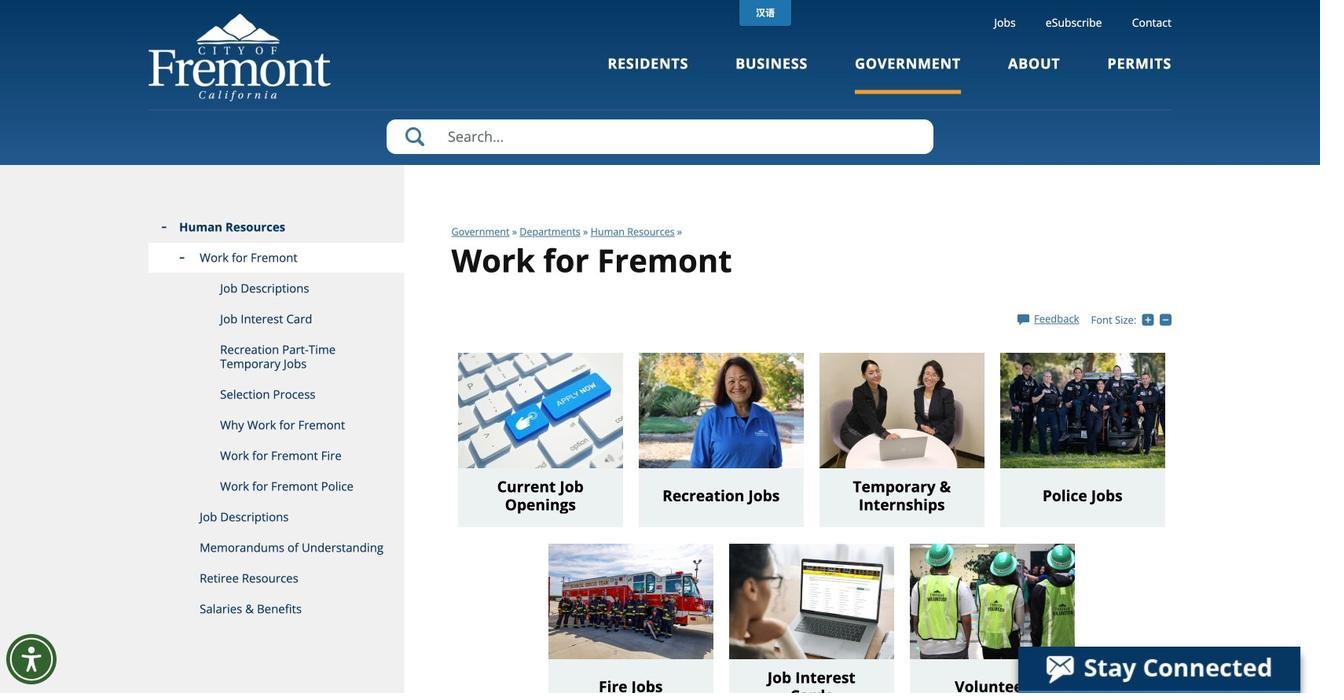 Task type: describe. For each thing, give the bounding box(es) containing it.
person with city of fremont shirt standing outside image
[[639, 353, 804, 469]]

Search text field
[[387, 119, 934, 154]]

columnusercontrol3 main content
[[404, 165, 1180, 693]]

stay connected image
[[1019, 647, 1299, 691]]

volunteers with city of fremont vests image
[[910, 544, 1076, 660]]

customized apply now keys on a computer image
[[458, 353, 652, 469]]



Task type: vqa. For each thing, say whether or not it's contained in the screenshot.
of within Located in the heart of central Fremont are the Downtown and City Center Areas. While jobs in Fremont's 110-acre Downtown area are primarily tied to Fremont City Hall and local retail, the encompassing City Center area provides employment through several regional hospitals. The City Center Area is served by the Fremont BART station and is home to over 30,000 jobs and 15,000 residents.
no



Task type: locate. For each thing, give the bounding box(es) containing it.
city office worker with intern and laptop image
[[820, 353, 985, 469]]

a fire truck with firefighters in front image
[[549, 544, 718, 660]]

person at computer looking at job categories image
[[729, 544, 904, 660]]



